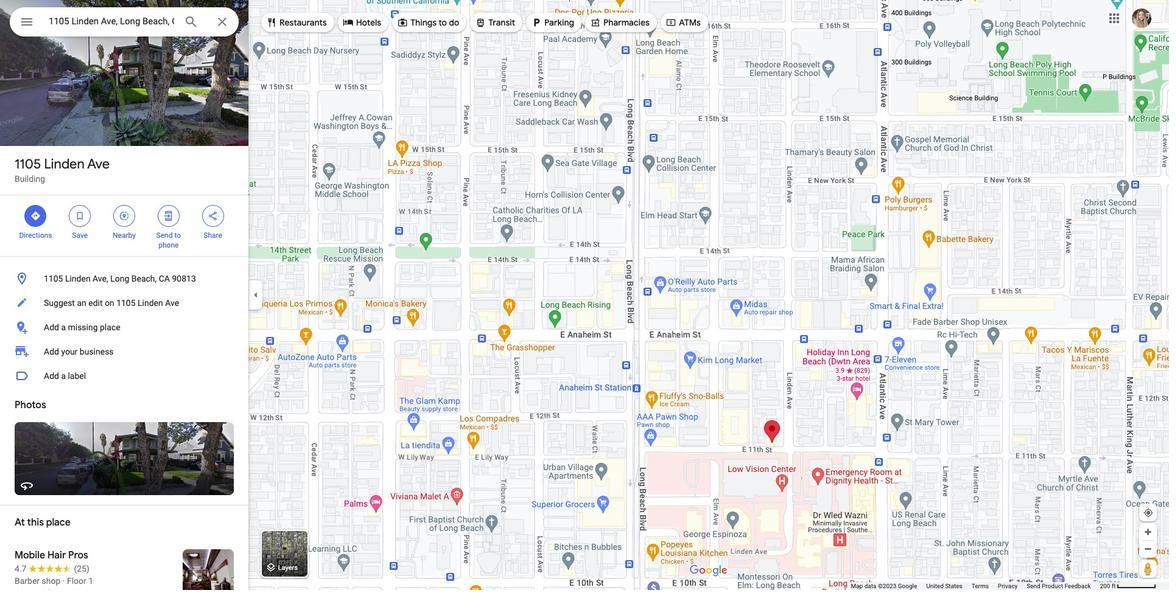 Task type: vqa. For each thing, say whether or not it's contained in the screenshot.


Task type: describe. For each thing, give the bounding box(es) containing it.
this
[[27, 517, 44, 529]]

4.7 stars 25 reviews image
[[15, 563, 89, 575]]

pharmacies
[[603, 17, 650, 28]]

(25)
[[74, 564, 89, 574]]

none field inside 1105 linden ave, long beach, ca 90813 'field'
[[49, 14, 174, 29]]

suggest an edit on 1105 linden ave
[[44, 298, 179, 308]]

missing
[[68, 323, 98, 332]]


[[207, 209, 218, 223]]

terms
[[972, 583, 989, 590]]

add your business link
[[0, 340, 248, 364]]

states
[[945, 583, 963, 590]]

show your location image
[[1143, 508, 1154, 519]]

transit
[[489, 17, 515, 28]]

send product feedback
[[1027, 583, 1091, 590]]

terms button
[[972, 583, 989, 591]]

atms
[[679, 17, 701, 28]]

add a missing place button
[[0, 315, 248, 340]]


[[163, 209, 174, 223]]

hotels
[[356, 17, 381, 28]]


[[531, 16, 542, 29]]

 search field
[[10, 7, 239, 39]]

ca
[[159, 274, 170, 284]]


[[119, 209, 130, 223]]

place inside the add a missing place button
[[100, 323, 120, 332]]

building
[[15, 174, 45, 184]]

©2023
[[878, 583, 896, 590]]

product
[[1042, 583, 1063, 590]]

a for label
[[61, 371, 66, 381]]

send product feedback button
[[1027, 583, 1091, 591]]

 things to do
[[397, 16, 459, 29]]


[[475, 16, 486, 29]]

1105 for ave
[[15, 156, 41, 173]]

mobile hair pros
[[15, 550, 88, 562]]

0 horizontal spatial place
[[46, 517, 71, 529]]

floor
[[67, 577, 86, 586]]

your
[[61, 347, 78, 357]]

privacy button
[[998, 583, 1018, 591]]

an
[[77, 298, 86, 308]]

1105 Linden Ave, Long Beach, CA 90813 field
[[10, 7, 239, 37]]

phone
[[158, 241, 179, 250]]

at this place
[[15, 517, 71, 529]]

 atms
[[665, 16, 701, 29]]

200 ft button
[[1100, 583, 1156, 590]]

90813
[[172, 274, 196, 284]]

beach,
[[131, 274, 157, 284]]

do
[[449, 17, 459, 28]]

directions
[[19, 231, 52, 240]]

photos
[[15, 399, 46, 412]]


[[74, 209, 85, 223]]


[[397, 16, 408, 29]]

on
[[105, 298, 114, 308]]

map
[[851, 583, 863, 590]]

edit
[[88, 298, 103, 308]]

united
[[926, 583, 944, 590]]


[[343, 16, 354, 29]]

zoom in image
[[1144, 528, 1153, 537]]

collapse side panel image
[[249, 289, 262, 302]]

·
[[63, 577, 65, 586]]

pros
[[68, 550, 88, 562]]

united states button
[[926, 583, 963, 591]]

footer inside google maps element
[[851, 583, 1100, 591]]

 pharmacies
[[590, 16, 650, 29]]

google account: michelle dermenjian  
(michelle.dermenjian@adept.ai) image
[[1132, 8, 1151, 28]]


[[665, 16, 676, 29]]

send for send to phone
[[156, 231, 173, 240]]

1105 for ave,
[[44, 274, 63, 284]]

add a label button
[[0, 364, 248, 388]]

2 vertical spatial linden
[[138, 298, 163, 308]]

business
[[80, 347, 114, 357]]

add your business
[[44, 347, 114, 357]]

1105 linden ave, long beach, ca 90813
[[44, 274, 196, 284]]

linden for ave
[[44, 156, 85, 173]]

restaurants
[[279, 17, 327, 28]]

 transit
[[475, 16, 515, 29]]

long
[[110, 274, 129, 284]]



Task type: locate. For each thing, give the bounding box(es) containing it.
a
[[61, 323, 66, 332], [61, 371, 66, 381]]

1105 linden ave, long beach, ca 90813 button
[[0, 267, 248, 291]]

barber shop · floor 1
[[15, 577, 93, 586]]

send up phone
[[156, 231, 173, 240]]

to inside  things to do
[[439, 17, 447, 28]]

0 vertical spatial a
[[61, 323, 66, 332]]

send inside send to phone
[[156, 231, 173, 240]]

1 horizontal spatial send
[[1027, 583, 1040, 590]]

things
[[410, 17, 437, 28]]

actions for 1105 linden ave region
[[0, 195, 248, 256]]

4.7
[[15, 564, 26, 574]]

2 vertical spatial 1105
[[116, 298, 136, 308]]

1105 linden ave building
[[15, 156, 110, 184]]

place right this
[[46, 517, 71, 529]]

1 vertical spatial linden
[[65, 274, 90, 284]]

linden up building
[[44, 156, 85, 173]]

1105 right on
[[116, 298, 136, 308]]

ave inside 1105 linden ave building
[[87, 156, 110, 173]]

1105 up suggest on the left
[[44, 274, 63, 284]]

a for missing
[[61, 323, 66, 332]]

google maps element
[[0, 0, 1169, 591]]

1 vertical spatial a
[[61, 371, 66, 381]]

1105 inside 1105 linden ave building
[[15, 156, 41, 173]]


[[30, 209, 41, 223]]

feedback
[[1065, 583, 1091, 590]]


[[266, 16, 277, 29]]

send left the product
[[1027, 583, 1040, 590]]

1 vertical spatial to
[[174, 231, 181, 240]]

linden for ave,
[[65, 274, 90, 284]]

map data ©2023 google
[[851, 583, 917, 590]]

add for add your business
[[44, 347, 59, 357]]

a left 'missing'
[[61, 323, 66, 332]]

save
[[72, 231, 88, 240]]

google
[[898, 583, 917, 590]]

mobile
[[15, 550, 45, 562]]

send
[[156, 231, 173, 240], [1027, 583, 1040, 590]]

2 horizontal spatial 1105
[[116, 298, 136, 308]]

2 a from the top
[[61, 371, 66, 381]]

place
[[100, 323, 120, 332], [46, 517, 71, 529]]

1 vertical spatial ave
[[165, 298, 179, 308]]

to inside send to phone
[[174, 231, 181, 240]]

1
[[88, 577, 93, 586]]

0 horizontal spatial 1105
[[15, 156, 41, 173]]

add a label
[[44, 371, 86, 381]]

label
[[68, 371, 86, 381]]

layers
[[278, 565, 298, 573]]

1 horizontal spatial to
[[439, 17, 447, 28]]

200
[[1100, 583, 1110, 590]]

1 add from the top
[[44, 323, 59, 332]]

None field
[[49, 14, 174, 29]]

add inside 'button'
[[44, 371, 59, 381]]

footer containing map data ©2023 google
[[851, 583, 1100, 591]]

1 vertical spatial place
[[46, 517, 71, 529]]

at
[[15, 517, 25, 529]]

show street view coverage image
[[1139, 560, 1157, 578]]

1105 up building
[[15, 156, 41, 173]]

add for add a label
[[44, 371, 59, 381]]

1 vertical spatial add
[[44, 347, 59, 357]]

ave
[[87, 156, 110, 173], [165, 298, 179, 308]]

ave inside suggest an edit on 1105 linden ave button
[[165, 298, 179, 308]]

parking
[[544, 17, 574, 28]]

 restaurants
[[266, 16, 327, 29]]

1105
[[15, 156, 41, 173], [44, 274, 63, 284], [116, 298, 136, 308]]

zoom out image
[[1144, 545, 1153, 554]]

send to phone
[[156, 231, 181, 250]]

 parking
[[531, 16, 574, 29]]

data
[[864, 583, 876, 590]]

to left 'do' on the top of page
[[439, 17, 447, 28]]

nearby
[[113, 231, 136, 240]]

add for add a missing place
[[44, 323, 59, 332]]

ft
[[1112, 583, 1116, 590]]

add inside button
[[44, 323, 59, 332]]

1 horizontal spatial 1105
[[44, 274, 63, 284]]

linden left ave, at the left of page
[[65, 274, 90, 284]]

footer
[[851, 583, 1100, 591]]

send for send product feedback
[[1027, 583, 1040, 590]]

linden inside 1105 linden ave building
[[44, 156, 85, 173]]

hair
[[47, 550, 66, 562]]

add a missing place
[[44, 323, 120, 332]]

send inside send product feedback button
[[1027, 583, 1040, 590]]

place down on
[[100, 323, 120, 332]]

to
[[439, 17, 447, 28], [174, 231, 181, 240]]

united states
[[926, 583, 963, 590]]

add
[[44, 323, 59, 332], [44, 347, 59, 357], [44, 371, 59, 381]]

suggest an edit on 1105 linden ave button
[[0, 291, 248, 315]]

linden
[[44, 156, 85, 173], [65, 274, 90, 284], [138, 298, 163, 308]]

 button
[[10, 7, 44, 39]]

0 horizontal spatial send
[[156, 231, 173, 240]]

suggest
[[44, 298, 75, 308]]

share
[[204, 231, 222, 240]]

1 horizontal spatial place
[[100, 323, 120, 332]]

ave,
[[93, 274, 108, 284]]

a inside 'button'
[[61, 371, 66, 381]]

0 vertical spatial linden
[[44, 156, 85, 173]]

0 vertical spatial place
[[100, 323, 120, 332]]

add left label
[[44, 371, 59, 381]]

0 vertical spatial send
[[156, 231, 173, 240]]

barber
[[15, 577, 40, 586]]

shop
[[42, 577, 60, 586]]

privacy
[[998, 583, 1018, 590]]

1 horizontal spatial ave
[[165, 298, 179, 308]]

 hotels
[[343, 16, 381, 29]]

linden down "beach,"
[[138, 298, 163, 308]]

a left label
[[61, 371, 66, 381]]

0 vertical spatial ave
[[87, 156, 110, 173]]

add down suggest on the left
[[44, 323, 59, 332]]

1 vertical spatial 1105
[[44, 274, 63, 284]]

0 horizontal spatial to
[[174, 231, 181, 240]]

a inside button
[[61, 323, 66, 332]]

2 add from the top
[[44, 347, 59, 357]]

to up phone
[[174, 231, 181, 240]]

add left your
[[44, 347, 59, 357]]

0 horizontal spatial ave
[[87, 156, 110, 173]]

200 ft
[[1100, 583, 1116, 590]]


[[19, 13, 34, 30]]

0 vertical spatial 1105
[[15, 156, 41, 173]]


[[590, 16, 601, 29]]

1 vertical spatial send
[[1027, 583, 1040, 590]]

2 vertical spatial add
[[44, 371, 59, 381]]

1105 linden ave main content
[[0, 0, 248, 591]]

0 vertical spatial add
[[44, 323, 59, 332]]

0 vertical spatial to
[[439, 17, 447, 28]]

1 a from the top
[[61, 323, 66, 332]]

3 add from the top
[[44, 371, 59, 381]]



